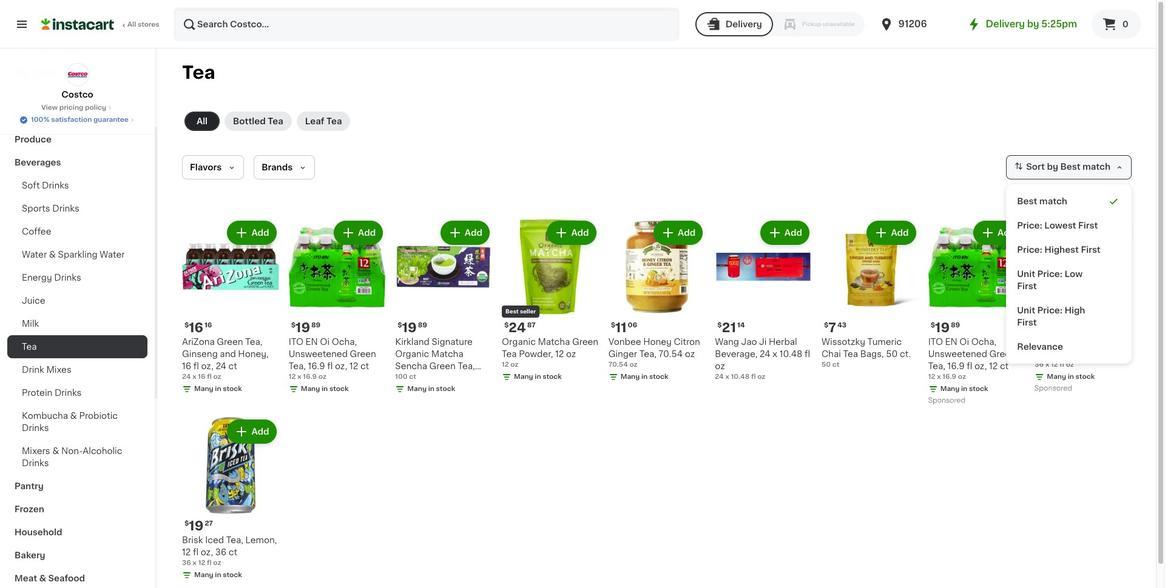 Task type: vqa. For each thing, say whether or not it's contained in the screenshot.
Matcha within Organic Matcha Green Tea Powder, 12 oz 12 oz
yes



Task type: locate. For each thing, give the bounding box(es) containing it.
50 down chai
[[822, 362, 831, 368]]

0 horizontal spatial iced
[[205, 537, 224, 545]]

lists link
[[7, 61, 147, 86]]

pantry link
[[7, 475, 147, 498]]

$ inside $ 16 16
[[185, 322, 189, 329]]

seller
[[520, 309, 536, 314]]

product group containing 16
[[182, 218, 279, 397]]

first inside unit price: low first
[[1017, 282, 1037, 291]]

best inside option
[[1017, 197, 1038, 206]]

add for wissotzky tumeric chai tea bags, 50 ct.
[[891, 229, 909, 237]]

product group containing 21
[[715, 218, 812, 382]]

1 horizontal spatial iced
[[1058, 338, 1077, 346]]

organic matcha green tea powder, 12 oz 12 oz
[[502, 338, 599, 368]]

kirkland inside kirkland signature link
[[15, 112, 51, 121]]

price:
[[1017, 222, 1043, 230], [1017, 246, 1043, 254], [1038, 270, 1063, 279], [1038, 307, 1063, 315]]

$ for add button corresponding to ito en oi ocha, unsweetened green tea, 16.9 fl oz, 12 ct
[[291, 322, 296, 329]]

organic up the sencha
[[395, 350, 429, 359]]

drinks down water & sparkling water
[[54, 274, 81, 282]]

0 vertical spatial iced
[[1058, 338, 1077, 346]]

soft drinks
[[22, 181, 69, 190]]

stock
[[543, 374, 562, 380], [649, 374, 669, 380], [1076, 374, 1095, 380], [223, 386, 242, 392], [330, 386, 349, 392], [436, 386, 455, 392], [969, 386, 988, 392], [223, 573, 242, 579]]

$ for arizona green tea, ginseng and honey, 16 fl oz, 24 ct's add button
[[185, 322, 189, 329]]

1 horizontal spatial matcha
[[538, 338, 570, 346]]

2 horizontal spatial 89
[[951, 322, 960, 329]]

2 vertical spatial best
[[506, 309, 519, 314]]

soft drinks link
[[7, 174, 147, 197]]

70.54 down ginger
[[609, 362, 628, 368]]

0 horizontal spatial organic
[[395, 350, 429, 359]]

2 unit from the top
[[1017, 307, 1036, 315]]

tea, inside kirkland signature organic matcha sencha green tea, 100 ct
[[458, 362, 475, 371]]

1 horizontal spatial ito en oi ocha, unsweetened green tea, 16.9 fl oz, 12 ct 12 x 16.9 oz
[[928, 338, 1016, 380]]

kirkland inside kirkland signature organic matcha sencha green tea, 100 ct
[[395, 338, 430, 346]]

1 vertical spatial 70.54
[[609, 362, 628, 368]]

2 en from the left
[[945, 338, 958, 346]]

2 oi from the left
[[960, 338, 969, 346]]

1 vertical spatial lemon,
[[245, 537, 277, 545]]

0 horizontal spatial best
[[506, 309, 519, 314]]

in for add button corresponding to brisk iced tea, lemon, 12 fl oz, 36 ct
[[215, 573, 221, 579]]

None search field
[[174, 7, 680, 41]]

first inside the unit price: high first
[[1017, 319, 1037, 327]]

match
[[1083, 163, 1111, 171], [1040, 197, 1068, 206]]

0 horizontal spatial unsweetened
[[289, 350, 348, 359]]

1 en from the left
[[306, 338, 318, 346]]

0 horizontal spatial brisk
[[182, 537, 203, 545]]

$ 7 43
[[824, 321, 847, 334]]

product group containing 24
[[502, 218, 599, 385]]

all left stores
[[127, 21, 136, 28]]

0 vertical spatial unit
[[1017, 270, 1036, 279]]

add button for organic matcha green tea powder, 12 oz
[[548, 222, 595, 244]]

lists
[[34, 69, 55, 78]]

0 horizontal spatial oi
[[320, 338, 330, 346]]

first up the unit price: high first
[[1017, 282, 1037, 291]]

2 horizontal spatial $ 19 89
[[931, 321, 960, 334]]

add button for arizona green tea, ginseng and honey, 16 fl oz, 24 ct
[[228, 222, 275, 244]]

stock for add button corresponding to ito en oi ocha, unsweetened green tea, 16.9 fl oz, 12 ct
[[330, 386, 349, 392]]

drinks
[[42, 181, 69, 190], [52, 205, 79, 213], [54, 274, 81, 282], [55, 389, 82, 398], [22, 424, 49, 433], [22, 459, 49, 468]]

delivery button
[[695, 12, 773, 36]]

1 horizontal spatial 70.54
[[659, 350, 683, 359]]

$ inside $ 7 43
[[824, 322, 829, 329]]

1 vertical spatial organic
[[395, 350, 429, 359]]

2 water from the left
[[100, 251, 125, 259]]

unit for unit price: low first
[[1017, 270, 1036, 279]]

produce
[[15, 135, 52, 144]]

1 vertical spatial all
[[197, 117, 208, 126]]

x inside arizona green tea, ginseng and honey, 16 fl oz, 24 ct 24 x 16 fl oz
[[192, 374, 196, 380]]

unit inside unit price: low first
[[1017, 270, 1036, 279]]

oz,
[[1054, 350, 1066, 359], [201, 362, 214, 371], [335, 362, 347, 371], [975, 362, 987, 371], [201, 549, 213, 557]]

& right the meat
[[39, 575, 46, 583]]

0 vertical spatial sponsored badge image
[[1035, 386, 1072, 392]]

add
[[252, 229, 269, 237], [358, 229, 376, 237], [465, 229, 483, 237], [571, 229, 589, 237], [678, 229, 696, 237], [785, 229, 802, 237], [891, 229, 909, 237], [998, 229, 1016, 237], [252, 428, 269, 436]]

many in stock for add button corresponding to vonbee honey citron ginger tea, 70.54 oz
[[621, 374, 669, 380]]

drinks up coffee link at left top
[[52, 205, 79, 213]]

drinks up 'sports drinks'
[[42, 181, 69, 190]]

1 horizontal spatial best
[[1017, 197, 1038, 206]]

0 horizontal spatial match
[[1040, 197, 1068, 206]]

3 $ 19 89 from the left
[[931, 321, 960, 334]]

1 89 from the left
[[311, 322, 321, 329]]

2 ito from the left
[[928, 338, 943, 346]]

signature inside kirkland signature link
[[53, 112, 95, 121]]

0 horizontal spatial water
[[22, 251, 47, 259]]

0 vertical spatial brisk iced tea, lemon, 12 fl oz, 36 ct 36 x 12 fl oz
[[1035, 338, 1130, 368]]

unit
[[1017, 270, 1036, 279], [1017, 307, 1036, 315]]

brands
[[262, 163, 293, 172]]

1 vertical spatial best
[[1017, 197, 1038, 206]]

ct inside kirkland signature organic matcha sencha green tea, 100 ct
[[413, 374, 422, 383]]

brisk down the unit price: high first
[[1035, 338, 1056, 346]]

1 horizontal spatial lemon,
[[1098, 338, 1130, 346]]

kirkland up the sencha
[[395, 338, 430, 346]]

$ inside $ 11 06
[[611, 322, 615, 329]]

green inside arizona green tea, ginseng and honey, 16 fl oz, 24 ct 24 x 16 fl oz
[[217, 338, 243, 346]]

10.48 down herbal
[[780, 350, 803, 359]]

matcha inside the organic matcha green tea powder, 12 oz 12 oz
[[538, 338, 570, 346]]

view pricing policy
[[41, 104, 106, 111]]

1 horizontal spatial signature
[[432, 338, 473, 346]]

$ inside $ 24 87
[[504, 322, 509, 329]]

product group
[[182, 218, 279, 397], [289, 218, 386, 397], [395, 218, 492, 397], [502, 218, 599, 385], [609, 218, 705, 385], [715, 218, 812, 382], [822, 218, 919, 370], [928, 218, 1025, 408], [1035, 218, 1132, 396], [182, 417, 279, 583]]

kirkland signature
[[15, 112, 95, 121]]

tea link
[[7, 336, 147, 359]]

by left 5:25pm
[[1027, 19, 1039, 29]]

1 horizontal spatial 89
[[418, 322, 427, 329]]

0 vertical spatial brisk
[[1035, 338, 1056, 346]]

sponsored badge image for tea,
[[928, 398, 965, 405]]

satisfaction
[[51, 117, 92, 123]]

mixers
[[22, 447, 50, 456]]

flavors
[[190, 163, 222, 172]]

06
[[628, 322, 637, 329]]

2 100 from the top
[[395, 374, 411, 383]]

vonbee
[[609, 338, 641, 346]]

delivery inside button
[[726, 20, 762, 29]]

kirkland down 'view'
[[15, 112, 51, 121]]

match up "best match" option
[[1083, 163, 1111, 171]]

1 horizontal spatial $ 19 89
[[398, 321, 427, 334]]

all up flavors
[[197, 117, 208, 126]]

herbal
[[769, 338, 797, 346]]

1 vertical spatial kirkland
[[395, 338, 430, 346]]

sort
[[1026, 163, 1045, 171]]

50 left ct.
[[886, 350, 898, 358]]

drinks down the "kombucha"
[[22, 424, 49, 433]]

it
[[53, 45, 59, 53]]

sports
[[22, 205, 50, 213]]

water
[[22, 251, 47, 259], [100, 251, 125, 259]]

best down sort
[[1017, 197, 1038, 206]]

leaf tea link
[[297, 112, 350, 131]]

wissotzky tumeric chai tea bags, 50 ct. 50 ct
[[822, 338, 911, 368]]

1 horizontal spatial en
[[945, 338, 958, 346]]

first up relevance
[[1017, 319, 1037, 327]]

50
[[886, 350, 898, 358], [822, 362, 831, 368]]

tea right the bottled
[[268, 117, 283, 126]]

1 horizontal spatial unsweetened
[[928, 350, 987, 359]]

all stores
[[127, 21, 159, 28]]

brisk iced tea, lemon, 12 fl oz, 36 ct 36 x 12 fl oz down 27
[[182, 537, 277, 567]]

tea down wissotzky at the bottom of the page
[[843, 350, 858, 358]]

highest
[[1045, 246, 1079, 254]]

many in stock for add button associated with organic matcha green tea powder, 12 oz
[[514, 374, 562, 380]]

0 horizontal spatial by
[[1027, 19, 1039, 29]]

0 vertical spatial signature
[[53, 112, 95, 121]]

& inside 'kombucha & probiotic drinks'
[[70, 412, 77, 421]]

0 horizontal spatial 50
[[822, 362, 831, 368]]

brisk down $ 19 27
[[182, 537, 203, 545]]

$ inside $ 21 14
[[718, 322, 722, 329]]

many
[[514, 374, 533, 380], [621, 374, 640, 380], [1047, 374, 1066, 380], [194, 386, 213, 392], [301, 386, 320, 392], [407, 386, 427, 392], [941, 386, 960, 392], [194, 573, 213, 579]]

1 $ 19 89 from the left
[[291, 321, 321, 334]]

leaf
[[305, 117, 324, 126]]

delivery by 5:25pm
[[986, 19, 1077, 29]]

$ for wissotzky tumeric chai tea bags, 50 ct. add button
[[824, 322, 829, 329]]

$ for add button corresponding to vonbee honey citron ginger tea, 70.54 oz
[[611, 322, 615, 329]]

best right sort by
[[1061, 163, 1081, 171]]

brisk iced tea, lemon, 12 fl oz, 36 ct 36 x 12 fl oz down unit price: high first option
[[1035, 338, 1130, 368]]

89 for add button corresponding to ito en oi ocha, unsweetened green tea, 16.9 fl oz, 12 ct
[[311, 322, 321, 329]]

19
[[296, 321, 310, 334], [402, 321, 417, 334], [935, 321, 950, 334], [189, 520, 204, 533]]

$ 24 87
[[504, 321, 536, 334]]

70.54 down honey
[[659, 350, 683, 359]]

add button for brisk iced tea, lemon, 12 fl oz, 36 ct
[[228, 421, 275, 443]]

1 horizontal spatial brisk iced tea, lemon, 12 fl oz, 36 ct 36 x 12 fl oz
[[1035, 338, 1130, 368]]

1 horizontal spatial kirkland
[[395, 338, 430, 346]]

by right sort
[[1047, 163, 1058, 171]]

1 vertical spatial signature
[[432, 338, 473, 346]]

0 horizontal spatial 70.54
[[609, 362, 628, 368]]

0 horizontal spatial kirkland
[[15, 112, 51, 121]]

1 vertical spatial unit
[[1017, 307, 1036, 315]]

0 vertical spatial best
[[1061, 163, 1081, 171]]

price: inside 'option'
[[1017, 222, 1043, 230]]

unit inside the unit price: high first
[[1017, 307, 1036, 315]]

&
[[49, 251, 56, 259], [70, 412, 77, 421], [52, 447, 59, 456], [39, 575, 46, 583]]

tea,
[[245, 338, 262, 346], [1079, 338, 1096, 346], [639, 350, 657, 359], [289, 362, 306, 371], [458, 362, 475, 371], [928, 362, 946, 371], [226, 537, 243, 545]]

2 89 from the left
[[418, 322, 427, 329]]

0 vertical spatial organic
[[502, 338, 536, 346]]

91206
[[899, 19, 927, 29]]

1 horizontal spatial 10.48
[[780, 350, 803, 359]]

0 horizontal spatial lemon,
[[245, 537, 277, 545]]

add button for ito en oi ocha, unsweetened green tea, 16.9 fl oz, 12 ct
[[335, 222, 382, 244]]

$
[[185, 322, 189, 329], [504, 322, 509, 329], [824, 322, 829, 329], [291, 322, 296, 329], [398, 322, 402, 329], [611, 322, 615, 329], [718, 322, 722, 329], [931, 322, 935, 329], [1037, 322, 1042, 329], [185, 521, 189, 528]]

unsweetened
[[289, 350, 348, 359], [928, 350, 987, 359]]

1 vertical spatial iced
[[205, 537, 224, 545]]

arizona
[[182, 338, 215, 346]]

0 vertical spatial all
[[127, 21, 136, 28]]

drinks for sports drinks
[[52, 205, 79, 213]]

1 horizontal spatial all
[[197, 117, 208, 126]]

kirkland
[[15, 112, 51, 121], [395, 338, 430, 346]]

iced down 27
[[205, 537, 224, 545]]

by
[[1027, 19, 1039, 29], [1047, 163, 1058, 171]]

0 horizontal spatial all
[[127, 21, 136, 28]]

0 horizontal spatial ito en oi ocha, unsweetened green tea, 16.9 fl oz, 12 ct 12 x 16.9 oz
[[289, 338, 376, 380]]

price: inside the unit price: high first
[[1038, 307, 1063, 315]]

best match up "best match" option
[[1061, 163, 1111, 171]]

0 vertical spatial 10.48
[[780, 350, 803, 359]]

kombucha
[[22, 412, 68, 421]]

0 horizontal spatial matcha
[[431, 350, 463, 359]]

price: left highest
[[1017, 246, 1043, 254]]

add for kirkland signature organic matcha sencha green tea, 100 ct
[[465, 229, 483, 237]]

10.48 down beverage,
[[731, 374, 750, 380]]

sparkling
[[58, 251, 98, 259]]

best match up price: lowest first
[[1017, 197, 1068, 206]]

organic down $ 24 87 on the left of the page
[[502, 338, 536, 346]]

tumeric
[[868, 338, 902, 346]]

matcha inside kirkland signature organic matcha sencha green tea, 100 ct
[[431, 350, 463, 359]]

add for ito en oi ocha, unsweetened green tea, 16.9 fl oz, 12 ct
[[358, 229, 376, 237]]

16.9
[[308, 362, 325, 371], [948, 362, 965, 371], [303, 374, 317, 380], [943, 374, 957, 380]]

sponsored badge image
[[1035, 386, 1072, 392], [928, 398, 965, 405]]

0 horizontal spatial delivery
[[726, 20, 762, 29]]

add for arizona green tea, ginseng and honey, 16 fl oz, 24 ct
[[252, 229, 269, 237]]

honey
[[643, 338, 672, 346]]

& up energy drinks
[[49, 251, 56, 259]]

0 horizontal spatial ito
[[289, 338, 303, 346]]

price: left high on the right bottom of the page
[[1038, 307, 1063, 315]]

100% satisfaction guarantee button
[[19, 113, 136, 125]]

best match inside option
[[1017, 197, 1068, 206]]

0 vertical spatial by
[[1027, 19, 1039, 29]]

mixes
[[46, 366, 71, 374]]

jao
[[741, 338, 757, 346]]

sencha
[[395, 362, 427, 371]]

x
[[773, 350, 778, 359], [1046, 362, 1050, 368], [192, 374, 196, 380], [297, 374, 301, 380], [726, 374, 730, 380], [937, 374, 941, 380], [193, 560, 197, 567]]

best inside field
[[1061, 163, 1081, 171]]

many in stock
[[514, 374, 562, 380], [621, 374, 669, 380], [1047, 374, 1095, 380], [194, 386, 242, 392], [301, 386, 349, 392], [407, 386, 455, 392], [941, 386, 988, 392], [194, 573, 242, 579]]

organic
[[502, 338, 536, 346], [395, 350, 429, 359]]

arizona green tea, ginseng and honey, 16 fl oz, 24 ct 24 x 16 fl oz
[[182, 338, 269, 380]]

1 horizontal spatial delivery
[[986, 19, 1025, 29]]

non-
[[61, 447, 83, 456]]

oz, inside arizona green tea, ginseng and honey, 16 fl oz, 24 ct 24 x 16 fl oz
[[201, 362, 214, 371]]

1 ito en oi ocha, unsweetened green tea, 16.9 fl oz, 12 ct 12 x 16.9 oz from the left
[[289, 338, 376, 380]]

tea left powder,
[[502, 350, 517, 358]]

24 down ginseng
[[182, 374, 191, 380]]

0 horizontal spatial sponsored badge image
[[928, 398, 965, 405]]

0 horizontal spatial 89
[[311, 322, 321, 329]]

view pricing policy link
[[41, 103, 114, 113]]

best left seller
[[506, 309, 519, 314]]

signature inside kirkland signature organic matcha sencha green tea, 100 ct
[[432, 338, 473, 346]]

1 horizontal spatial match
[[1083, 163, 1111, 171]]

tea right leaf
[[326, 117, 342, 126]]

iced down unit price: high first option
[[1058, 338, 1077, 346]]

0 horizontal spatial en
[[306, 338, 318, 346]]

$ inside $ 19 27
[[185, 521, 189, 528]]

1 vertical spatial best match
[[1017, 197, 1068, 206]]

unit down price: highest first
[[1017, 270, 1036, 279]]

drinks down mixers
[[22, 459, 49, 468]]

many in stock for add button corresponding to brisk iced tea, lemon, 12 fl oz, 36 ct
[[194, 573, 242, 579]]

1 vertical spatial 10.48
[[731, 374, 750, 380]]

1 ito from the left
[[289, 338, 303, 346]]

24 down ji
[[760, 350, 771, 359]]

0 vertical spatial matcha
[[538, 338, 570, 346]]

1 horizontal spatial sponsored badge image
[[1035, 386, 1072, 392]]

beverage,
[[715, 350, 758, 359]]

drinks down mixes
[[55, 389, 82, 398]]

tea, inside arizona green tea, ginseng and honey, 16 fl oz, 24 ct 24 x 16 fl oz
[[245, 338, 262, 346]]

1 horizontal spatial organic
[[502, 338, 536, 346]]

0 vertical spatial kirkland
[[15, 112, 51, 121]]

0 vertical spatial match
[[1083, 163, 1111, 171]]

water down 'coffee'
[[22, 251, 47, 259]]

by inside field
[[1047, 163, 1058, 171]]

12
[[555, 350, 564, 358], [1035, 350, 1044, 359], [502, 362, 509, 368], [1051, 362, 1058, 368], [350, 362, 358, 371], [989, 362, 998, 371], [289, 374, 296, 380], [928, 374, 935, 380], [182, 549, 191, 557], [198, 560, 205, 567]]

seafood
[[48, 575, 85, 583]]

in for add button corresponding to vonbee honey citron ginger tea, 70.54 oz
[[642, 374, 648, 380]]

1 horizontal spatial ito
[[928, 338, 943, 346]]

unit price: low first option
[[1011, 262, 1127, 299]]

add for organic matcha green tea powder, 12 oz
[[571, 229, 589, 237]]

0 horizontal spatial ocha,
[[332, 338, 357, 346]]

price: left lowest
[[1017, 222, 1043, 230]]

1 horizontal spatial ocha,
[[971, 338, 997, 346]]

2 $ 19 89 from the left
[[398, 321, 427, 334]]

probiotic
[[79, 412, 118, 421]]

2 horizontal spatial best
[[1061, 163, 1081, 171]]

all for all stores
[[127, 21, 136, 28]]

unit down unit price: low first
[[1017, 307, 1036, 315]]

green inside kirkland signature organic matcha sencha green tea, 100 ct
[[429, 362, 456, 371]]

price: left low
[[1038, 270, 1063, 279]]

view
[[41, 104, 58, 111]]

1 vertical spatial brisk iced tea, lemon, 12 fl oz, 36 ct 36 x 12 fl oz
[[182, 537, 277, 567]]

$ 19 89
[[291, 321, 321, 334], [398, 321, 427, 334], [931, 321, 960, 334]]

organic inside kirkland signature organic matcha sencha green tea, 100 ct
[[395, 350, 429, 359]]

1 vertical spatial by
[[1047, 163, 1058, 171]]

89
[[311, 322, 321, 329], [418, 322, 427, 329], [951, 322, 960, 329]]

0 vertical spatial best match
[[1061, 163, 1111, 171]]

1 horizontal spatial water
[[100, 251, 125, 259]]

1 vertical spatial sponsored badge image
[[928, 398, 965, 405]]

fl
[[805, 350, 810, 359], [1046, 350, 1051, 359], [1060, 362, 1065, 368], [193, 362, 199, 371], [327, 362, 333, 371], [967, 362, 973, 371], [207, 374, 212, 380], [751, 374, 756, 380], [193, 549, 199, 557], [207, 560, 212, 567]]

pantry
[[15, 483, 44, 491]]

iced
[[1058, 338, 1077, 346], [205, 537, 224, 545]]

1 unit from the top
[[1017, 270, 1036, 279]]

all for all
[[197, 117, 208, 126]]

matcha
[[538, 338, 570, 346], [431, 350, 463, 359]]

many for add button corresponding to ito en oi ocha, unsweetened green tea, 16.9 fl oz, 12 ct
[[301, 386, 320, 392]]

water right sparkling
[[100, 251, 125, 259]]

oz
[[566, 350, 576, 358], [685, 350, 695, 359], [511, 362, 519, 368], [630, 362, 638, 368], [1066, 362, 1074, 368], [715, 362, 725, 371], [213, 374, 221, 380], [319, 374, 326, 380], [758, 374, 766, 380], [958, 374, 966, 380], [213, 560, 221, 567]]

& down protein drinks link
[[70, 412, 77, 421]]

1 vertical spatial match
[[1040, 197, 1068, 206]]

bakery
[[15, 552, 45, 560]]

16 inside $ 16 16
[[205, 322, 212, 329]]

1 horizontal spatial oi
[[960, 338, 969, 346]]

delivery for delivery
[[726, 20, 762, 29]]

& left 'non-'
[[52, 447, 59, 456]]

match up price: lowest first
[[1040, 197, 1068, 206]]

0 horizontal spatial signature
[[53, 112, 95, 121]]

1 vertical spatial matcha
[[431, 350, 463, 359]]

costco logo image
[[66, 63, 89, 86]]

kirkland signature link
[[7, 105, 147, 128]]

0 vertical spatial 50
[[886, 350, 898, 358]]

89 for add button for kirkland signature organic matcha sencha green tea, 100 ct
[[418, 322, 427, 329]]

& inside "mixers & non-alcoholic drinks"
[[52, 447, 59, 456]]

first right lowest
[[1078, 222, 1098, 230]]

tea down milk
[[22, 343, 37, 351]]

0 horizontal spatial $ 19 89
[[291, 321, 321, 334]]

drink mixes
[[22, 366, 71, 374]]

service type group
[[695, 12, 865, 36]]

$ for add button corresponding to brisk iced tea, lemon, 12 fl oz, 36 ct
[[185, 521, 189, 528]]

add button
[[228, 222, 275, 244], [335, 222, 382, 244], [442, 222, 489, 244], [548, 222, 595, 244], [655, 222, 702, 244], [762, 222, 808, 244], [868, 222, 915, 244], [975, 222, 1022, 244], [228, 421, 275, 443]]

1 horizontal spatial by
[[1047, 163, 1058, 171]]

signature for kirkland signature
[[53, 112, 95, 121]]

Best match Sort by field
[[1006, 155, 1132, 180]]



Task type: describe. For each thing, give the bounding box(es) containing it.
many in stock for add button corresponding to ito en oi ocha, unsweetened green tea, 16.9 fl oz, 12 ct
[[301, 386, 349, 392]]

many in stock for arizona green tea, ginseng and honey, 16 fl oz, 24 ct's add button
[[194, 386, 242, 392]]

& for water
[[49, 251, 56, 259]]

produce link
[[7, 128, 147, 151]]

sponsored badge image for oz,
[[1035, 386, 1072, 392]]

match inside "best match" option
[[1040, 197, 1068, 206]]

1 horizontal spatial 50
[[886, 350, 898, 358]]

stores
[[138, 21, 159, 28]]

drinks for soft drinks
[[42, 181, 69, 190]]

1 unsweetened from the left
[[289, 350, 348, 359]]

& for meat
[[39, 575, 46, 583]]

unit for unit price: high first
[[1017, 307, 1036, 315]]

price: lowest first option
[[1011, 214, 1127, 238]]

energy drinks
[[22, 274, 81, 282]]

1 water from the left
[[22, 251, 47, 259]]

many for add button for kirkland signature organic matcha sencha green tea, 100 ct
[[407, 386, 427, 392]]

iced inside product group
[[1058, 338, 1077, 346]]

signature for kirkland signature organic matcha sencha green tea, 100 ct
[[432, 338, 473, 346]]

add for wang jao ji herbal beverage, 24 x 10.48 fl oz
[[785, 229, 802, 237]]

juice link
[[7, 290, 147, 313]]

drinks for protein drinks
[[55, 389, 82, 398]]

87
[[527, 322, 536, 329]]

bottled tea
[[233, 117, 283, 126]]

juice
[[22, 297, 45, 305]]

many for add button associated with organic matcha green tea powder, 12 oz
[[514, 374, 533, 380]]

honey,
[[238, 350, 269, 358]]

1 oi from the left
[[320, 338, 330, 346]]

vonbee honey citron ginger tea, 70.54 oz 70.54 oz
[[609, 338, 700, 368]]

chai
[[822, 350, 841, 358]]

by for sort
[[1047, 163, 1058, 171]]

water & sparkling water link
[[7, 243, 147, 266]]

& for kombucha
[[70, 412, 77, 421]]

add for vonbee honey citron ginger tea, 70.54 oz
[[678, 229, 696, 237]]

all stores link
[[41, 7, 160, 41]]

in for add button corresponding to ito en oi ocha, unsweetened green tea, 16.9 fl oz, 12 ct
[[322, 386, 328, 392]]

first right highest
[[1081, 246, 1101, 254]]

bottled
[[233, 117, 266, 126]]

drinks for energy drinks
[[54, 274, 81, 282]]

many in stock for add button for kirkland signature organic matcha sencha green tea, 100 ct
[[407, 386, 455, 392]]

best inside product group
[[506, 309, 519, 314]]

household link
[[7, 521, 147, 544]]

add button for wang jao ji herbal beverage, 24 x 10.48 fl oz
[[762, 222, 808, 244]]

kirkland signature organic matcha sencha green tea, 100 ct
[[395, 338, 475, 383]]

2 ito en oi ocha, unsweetened green tea, 16.9 fl oz, 12 ct 12 x 16.9 oz from the left
[[928, 338, 1016, 380]]

many for add button corresponding to brisk iced tea, lemon, 12 fl oz, 36 ct
[[194, 573, 213, 579]]

24 down and
[[216, 362, 226, 371]]

and
[[220, 350, 236, 358]]

costco link
[[61, 63, 93, 101]]

powder,
[[519, 350, 553, 358]]

buy
[[34, 45, 51, 53]]

0 horizontal spatial brisk iced tea, lemon, 12 fl oz, 36 ct 36 x 12 fl oz
[[182, 537, 277, 567]]

& for mixers
[[52, 447, 59, 456]]

ct inside wissotzky tumeric chai tea bags, 50 ct. 50 ct
[[833, 362, 840, 368]]

sort by list box
[[1006, 185, 1132, 364]]

11
[[615, 321, 627, 334]]

tea inside the organic matcha green tea powder, 12 oz 12 oz
[[502, 350, 517, 358]]

27
[[205, 521, 213, 528]]

product group containing 11
[[609, 218, 705, 385]]

best match option
[[1011, 189, 1127, 214]]

in for add button associated with organic matcha green tea powder, 12 oz
[[535, 374, 541, 380]]

match inside "best match sort by" field
[[1083, 163, 1111, 171]]

guarantee
[[93, 117, 129, 123]]

1 ocha, from the left
[[332, 338, 357, 346]]

meat & seafood link
[[7, 567, 147, 589]]

sports drinks
[[22, 205, 79, 213]]

stock for arizona green tea, ginseng and honey, 16 fl oz, 24 ct's add button
[[223, 386, 242, 392]]

43
[[838, 322, 847, 329]]

protein drinks link
[[7, 382, 147, 405]]

organic inside the organic matcha green tea powder, 12 oz 12 oz
[[502, 338, 536, 346]]

drink
[[22, 366, 44, 374]]

kombucha & probiotic drinks link
[[7, 405, 147, 440]]

price: inside unit price: low first
[[1038, 270, 1063, 279]]

brisk iced tea, lemon, 12 fl oz, 36 ct 36 x 12 fl oz inside product group
[[1035, 338, 1130, 368]]

energy
[[22, 274, 52, 282]]

1 100 from the top
[[395, 374, 408, 380]]

green inside the organic matcha green tea powder, 12 oz 12 oz
[[572, 338, 599, 346]]

delivery for delivery by 5:25pm
[[986, 19, 1025, 29]]

$ 19 89 for add button corresponding to ito en oi ocha, unsweetened green tea, 16.9 fl oz, 12 ct
[[291, 321, 321, 334]]

buy it again link
[[7, 37, 147, 61]]

tea up all link
[[182, 64, 215, 81]]

instacart logo image
[[41, 17, 114, 32]]

wang
[[715, 338, 739, 346]]

pricing
[[59, 104, 83, 111]]

drinks inside 'kombucha & probiotic drinks'
[[22, 424, 49, 433]]

0 button
[[1092, 10, 1142, 39]]

relevance option
[[1011, 335, 1127, 359]]

$ 19 89 for add button for kirkland signature organic matcha sencha green tea, 100 ct
[[398, 321, 427, 334]]

$ 11 06
[[611, 321, 637, 334]]

100%
[[31, 117, 49, 123]]

0 vertical spatial 70.54
[[659, 350, 683, 359]]

unit price: high first
[[1017, 307, 1085, 327]]

costco
[[61, 90, 93, 99]]

ct.
[[900, 350, 911, 358]]

milk
[[22, 320, 39, 328]]

$ for add button for wang jao ji herbal beverage, 24 x 10.48 fl oz
[[718, 322, 722, 329]]

energy drinks link
[[7, 266, 147, 290]]

best match inside field
[[1061, 163, 1111, 171]]

kirkland for kirkland signature organic matcha sencha green tea, 100 ct
[[395, 338, 430, 346]]

24 down beverage,
[[715, 374, 724, 380]]

unit price: high first option
[[1011, 299, 1127, 335]]

add button for vonbee honey citron ginger tea, 70.54 oz
[[655, 222, 702, 244]]

mixers & non-alcoholic drinks
[[22, 447, 122, 468]]

add for brisk iced tea, lemon, 12 fl oz, 36 ct
[[252, 428, 269, 436]]

price: lowest first
[[1017, 222, 1098, 230]]

1 horizontal spatial brisk
[[1035, 338, 1056, 346]]

water & sparkling water
[[22, 251, 125, 259]]

drinks inside "mixers & non-alcoholic drinks"
[[22, 459, 49, 468]]

again
[[61, 45, 85, 53]]

tea, inside vonbee honey citron ginger tea, 70.54 oz 70.54 oz
[[639, 350, 657, 359]]

$ 19 27
[[185, 520, 213, 533]]

kirkland for kirkland signature
[[15, 112, 51, 121]]

stock for add button corresponding to vonbee honey citron ginger tea, 70.54 oz
[[649, 374, 669, 380]]

3 89 from the left
[[951, 322, 960, 329]]

24 left 87
[[509, 321, 526, 334]]

buy it again
[[34, 45, 85, 53]]

tea inside wissotzky tumeric chai tea bags, 50 ct. 50 ct
[[843, 350, 858, 358]]

many for add button corresponding to vonbee honey citron ginger tea, 70.54 oz
[[621, 374, 640, 380]]

add button for wissotzky tumeric chai tea bags, 50 ct.
[[868, 222, 915, 244]]

$ for add button for kirkland signature organic matcha sencha green tea, 100 ct
[[398, 322, 402, 329]]

0 horizontal spatial 10.48
[[731, 374, 750, 380]]

91206 button
[[879, 7, 952, 41]]

0 vertical spatial lemon,
[[1098, 338, 1130, 346]]

Search field
[[175, 8, 678, 40]]

$ 16 16
[[185, 321, 212, 334]]

first inside 'option'
[[1078, 222, 1098, 230]]

price: highest first option
[[1011, 238, 1127, 262]]

sports drinks link
[[7, 197, 147, 220]]

by for delivery
[[1027, 19, 1039, 29]]

in for add button for kirkland signature organic matcha sencha green tea, 100 ct
[[428, 386, 435, 392]]

coffee
[[22, 228, 51, 236]]

wang jao ji herbal beverage, 24 x 10.48 fl oz 24 x 10.48 fl oz
[[715, 338, 810, 380]]

milk link
[[7, 313, 147, 336]]

alcoholic
[[83, 447, 122, 456]]

beverages link
[[7, 151, 147, 174]]

meat
[[15, 575, 37, 583]]

protein drinks
[[22, 389, 82, 398]]

frozen link
[[7, 498, 147, 521]]

100 inside kirkland signature organic matcha sencha green tea, 100 ct
[[395, 374, 411, 383]]

high
[[1065, 307, 1085, 315]]

beverages
[[15, 158, 61, 167]]

unit price: low first
[[1017, 270, 1083, 291]]

ginger
[[609, 350, 637, 359]]

ct inside arizona green tea, ginseng and honey, 16 fl oz, 24 ct 24 x 16 fl oz
[[229, 362, 237, 371]]

stock for add button for kirkland signature organic matcha sencha green tea, 100 ct
[[436, 386, 455, 392]]

many for arizona green tea, ginseng and honey, 16 fl oz, 24 ct's add button
[[194, 386, 213, 392]]

2 unsweetened from the left
[[928, 350, 987, 359]]

brands button
[[254, 155, 315, 180]]

21
[[722, 321, 736, 334]]

2 ocha, from the left
[[971, 338, 997, 346]]

citron
[[674, 338, 700, 346]]

stock for add button associated with organic matcha green tea powder, 12 oz
[[543, 374, 562, 380]]

100 ct
[[395, 374, 416, 380]]

1 vertical spatial brisk
[[182, 537, 203, 545]]

1 vertical spatial 50
[[822, 362, 831, 368]]

product group containing brisk iced tea, lemon, 12 fl oz, 36 ct
[[1035, 218, 1132, 396]]

stock for add button corresponding to brisk iced tea, lemon, 12 fl oz, 36 ct
[[223, 573, 242, 579]]

7
[[829, 321, 836, 334]]

relevance
[[1017, 343, 1063, 351]]

meat & seafood
[[15, 575, 85, 583]]

sort by
[[1026, 163, 1058, 171]]

product group containing 7
[[822, 218, 919, 370]]

mixers & non-alcoholic drinks link
[[7, 440, 147, 475]]

add button for kirkland signature organic matcha sencha green tea, 100 ct
[[442, 222, 489, 244]]

price: highest first
[[1017, 246, 1101, 254]]

frozen
[[15, 506, 44, 514]]

ginseng
[[182, 350, 218, 358]]

$ for add button associated with organic matcha green tea powder, 12 oz
[[504, 322, 509, 329]]

in for arizona green tea, ginseng and honey, 16 fl oz, 24 ct's add button
[[215, 386, 221, 392]]

oz inside arizona green tea, ginseng and honey, 16 fl oz, 24 ct 24 x 16 fl oz
[[213, 374, 221, 380]]



